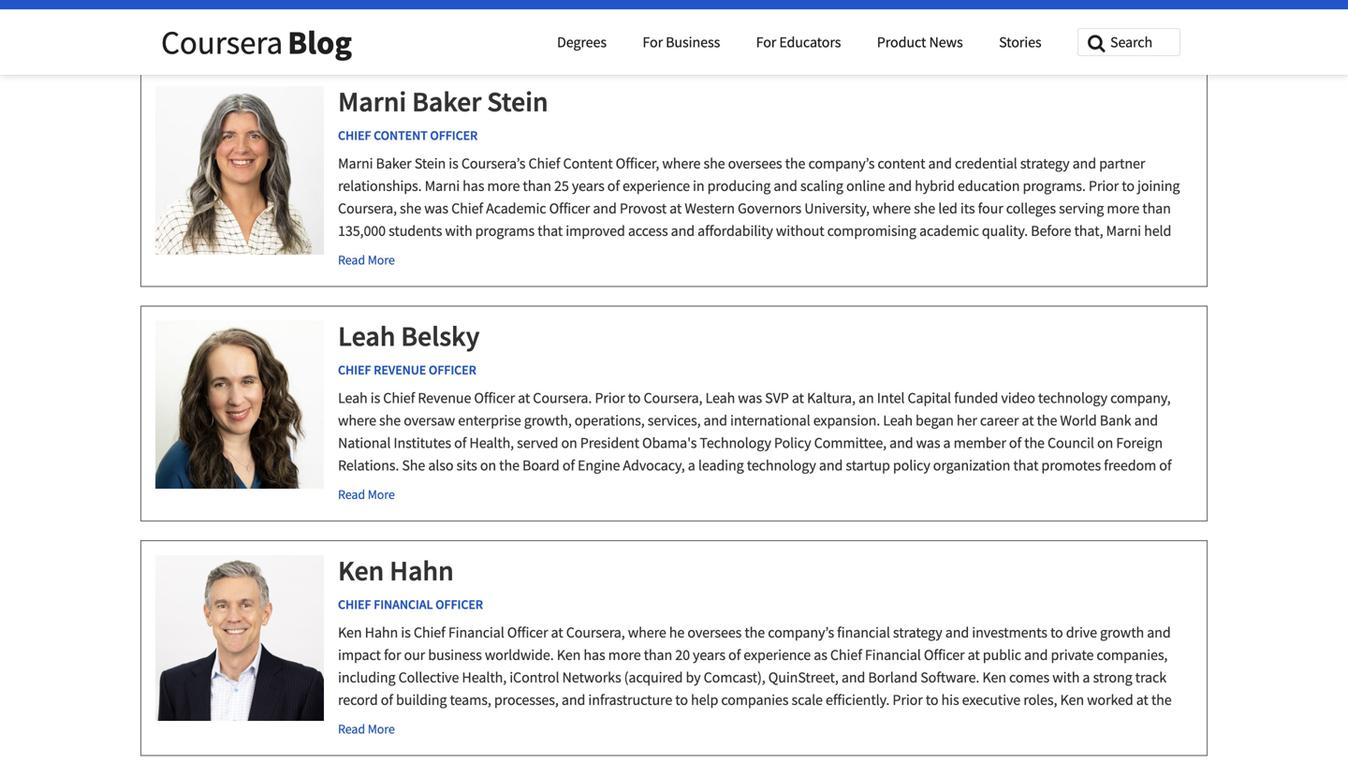Task type: locate. For each thing, give the bounding box(es) containing it.
oversees inside marni baker stein is coursera's chief content officer, where she oversees the company's content and credential strategy and partner relationships. marni has more than 25 years of experience in producing and scaling online and hybrid education programs. prior to joining coursera, she was chief academic officer and provost at western governors university, where she led its four colleges serving more than 135,000 students with programs that improved access and affordability without compromising academic quality. before that, marni held several leadership positions focused on access, student success, and program design at institutions such as the university of texas system, columbia university, and the university of pennsylvania. she earned her phd in educational leadership from the university of pennsylvania.
[[728, 154, 782, 173]]

and down networks
[[562, 691, 586, 709]]

read
[[338, 17, 365, 34], [338, 252, 365, 268], [338, 486, 365, 503], [338, 721, 365, 738]]

organization
[[934, 456, 1011, 475]]

with inside marni baker stein is coursera's chief content officer, where she oversees the company's content and credential strategy and partner relationships. marni has more than 25 years of experience in producing and scaling online and hybrid education programs. prior to joining coursera, she was chief academic officer and provost at western governors university, where she led its four colleges serving more than 135,000 students with programs that improved access and affordability without compromising academic quality. before that, marni held several leadership positions focused on access, student success, and program design at institutions such as the university of texas system, columbia university, and the university of pennsylvania. she earned her phd in educational leadership from the university of pennsylvania.
[[445, 222, 473, 240]]

for
[[384, 646, 401, 665]]

summa
[[770, 713, 816, 732]]

marni up the relationships.
[[338, 154, 373, 173]]

and up 'companies,'
[[1147, 623, 1171, 642]]

mba
[[545, 736, 573, 754]]

years right 20
[[693, 646, 726, 665]]

leah is chief revenue officer at coursera. prior to coursera, leah was svp at kaltura, an intel capital funded video technology company, where she oversaw enterprise growth, operations, services, and international expansion. leah began her career at the world bank and national institutes of health, served on president obama's technology policy committee, and was a member of the council on foreign relations. she also sits on the board of engine advocacy, a leading technology and startup policy organization that promotes freedom of expression, innovation, and access to knowledge. leah is a graduate of yale law school and received her undergraduate degree from brown university. in 2020, she was listed in fortune magazine's 40 under 40.
[[338, 389, 1172, 520]]

2 read from the top
[[338, 252, 365, 268]]

1 vertical spatial baker
[[376, 154, 412, 173]]

advocacy,
[[623, 456, 685, 475]]

expression,
[[338, 479, 408, 497]]

and down the content
[[888, 177, 912, 195]]

0 horizontal spatial university,
[[401, 267, 466, 285]]

more down relations.
[[368, 486, 395, 503]]

chief inside the ken hahn chief financial officer
[[338, 596, 371, 613]]

1 read more from the top
[[338, 17, 395, 34]]

1 vertical spatial than
[[1143, 199, 1171, 218]]

governors
[[738, 199, 802, 218]]

1 horizontal spatial she
[[687, 267, 711, 285]]

3 read more from the top
[[338, 486, 395, 503]]

0 vertical spatial has
[[463, 177, 484, 195]]

infrastructure
[[588, 691, 673, 709]]

of down access,
[[584, 267, 596, 285]]

baker inside marni baker stein chief content officer
[[412, 84, 482, 119]]

0 vertical spatial in
[[693, 177, 705, 195]]

baker inside marni baker stein is coursera's chief content officer, where she oversees the company's content and credential strategy and partner relationships. marni has more than 25 years of experience in producing and scaling online and hybrid education programs. prior to joining coursera, she was chief academic officer and provost at western governors university, where she led its four colleges serving more than 135,000 students with programs that improved access and affordability without compromising academic quality. before that, marni held several leadership positions focused on access, student success, and program design at institutions such as the university of texas system, columbia university, and the university of pennsylvania. she earned her phd in educational leadership from the university of pennsylvania.
[[376, 154, 412, 173]]

None text field
[[1078, 28, 1181, 56]]

a up magazine's
[[689, 479, 696, 497]]

has inside marni baker stein is coursera's chief content officer, where she oversees the company's content and credential strategy and partner relationships. marni has more than 25 years of experience in producing and scaling online and hybrid education programs. prior to joining coursera, she was chief academic officer and provost at western governors university, where she led its four colleges serving more than 135,000 students with programs that improved access and affordability without compromising academic quality. before that, marni held several leadership positions focused on access, student success, and program design at institutions such as the university of texas system, columbia university, and the university of pennsylvania. she earned her phd in educational leadership from the university of pennsylvania.
[[463, 177, 484, 195]]

officer down belsky
[[429, 362, 476, 379]]

health, inside leah is chief revenue officer at coursera. prior to coursera, leah was svp at kaltura, an intel capital funded video technology company, where she oversaw enterprise growth, operations, services, and international expansion. leah began her career at the world bank and national institutes of health, served on president obama's technology policy committee, and was a member of the council on foreign relations. she also sits on the board of engine advocacy, a leading technology and startup policy organization that promotes freedom of expression, innovation, and access to knowledge. leah is a graduate of yale law school and received her undergraduate degree from brown university. in 2020, she was listed in fortune magazine's 40 under 40.
[[470, 434, 514, 452]]

revenue for belsky
[[374, 362, 426, 379]]

knowledge.
[[569, 479, 641, 497]]

1 vertical spatial an
[[1107, 713, 1122, 732]]

svp
[[765, 389, 789, 407]]

oversees for ken hahn
[[688, 623, 742, 642]]

1 vertical spatial pennsylvania.
[[338, 289, 423, 308]]

that,
[[1075, 222, 1104, 240]]

named
[[1060, 713, 1104, 732]]

leah down columbia
[[338, 319, 396, 354]]

pennsylvania. down student
[[599, 267, 684, 285]]

several
[[338, 244, 382, 263]]

record
[[338, 691, 378, 709]]

0 horizontal spatial as
[[814, 646, 828, 665]]

where right officer,
[[662, 154, 701, 173]]

0 vertical spatial more
[[487, 177, 520, 195]]

0 horizontal spatial school
[[747, 736, 790, 754]]

to inside marni baker stein is coursera's chief content officer, where she oversees the company's content and credential strategy and partner relationships. marni has more than 25 years of experience in producing and scaling online and hybrid education programs. prior to joining coursera, she was chief academic officer and provost at western governors university, where she led its four colleges serving more than 135,000 students with programs that improved access and affordability without compromising academic quality. before that, marni held several leadership positions focused on access, student success, and program design at institutions such as the university of texas system, columbia university, and the university of pennsylvania. she earned her phd in educational leadership from the university of pennsylvania.
[[1122, 177, 1135, 195]]

0 horizontal spatial that
[[538, 222, 563, 240]]

stories link
[[999, 33, 1042, 52]]

leah down advocacy,
[[644, 479, 673, 497]]

affordability
[[698, 222, 773, 240]]

1 vertical spatial earned
[[481, 736, 524, 754]]

at up arjay
[[1137, 691, 1149, 709]]

and down roles,
[[1007, 713, 1030, 732]]

she inside leah is chief revenue officer at coursera. prior to coursera, leah was svp at kaltura, an intel capital funded video technology company, where she oversaw enterprise growth, operations, services, and international expansion. leah began her career at the world bank and national institutes of health, served on president obama's technology policy committee, and was a member of the council on foreign relations. she also sits on the board of engine advocacy, a leading technology and startup policy organization that promotes freedom of expression, innovation, and access to knowledge. leah is a graduate of yale law school and received her undergraduate degree from brown university. in 2020, she was listed in fortune magazine's 40 under 40.
[[402, 456, 425, 475]]

0 vertical spatial an
[[859, 389, 874, 407]]

stein for marni baker stein chief content officer
[[487, 84, 548, 119]]

officer,
[[616, 154, 660, 173]]

than up held
[[1143, 199, 1171, 218]]

for left educators on the top
[[756, 33, 777, 52]]

1 vertical spatial strategy
[[893, 623, 943, 642]]

with down private
[[1053, 668, 1080, 687]]

0 vertical spatial experience
[[623, 177, 690, 195]]

oversees inside ken hahn is chief financial officer at coursera, where he oversees the company's financial strategy and investments to drive growth and impact for our business worldwide. ken has more than 20 years of experience as chief financial officer at public and private companies, including collective health, icontrol networks (acquired by comcast), quinstreet, and borland software. ken comes with a strong track record of building teams, processes, and infrastructure to help companies scale efficiently. prior to his executive roles, ken worked at the boston consulting group and pricewaterhousecoopers. he graduated summa cum laude from csu fullerton and was named an arjay miller scholar when he earned an mba from the stanford graduate school of business.
[[688, 623, 742, 642]]

prior down borland
[[893, 691, 923, 709]]

coursera, inside marni baker stein is coursera's chief content officer, where she oversees the company's content and credential strategy and partner relationships. marni has more than 25 years of experience in producing and scaling online and hybrid education programs. prior to joining coursera, she was chief academic officer and provost at western governors university, where she led its four colleges serving more than 135,000 students with programs that improved access and affordability without compromising academic quality. before that, marni held several leadership positions focused on access, student success, and program design at institutions such as the university of texas system, columbia university, and the university of pennsylvania. she earned her phd in educational leadership from the university of pennsylvania.
[[338, 199, 397, 218]]

2 read more link from the top
[[141, 251, 1188, 269]]

baker up coursera's
[[412, 84, 482, 119]]

and
[[929, 154, 952, 173], [1073, 154, 1097, 173], [774, 177, 798, 195], [888, 177, 912, 195], [593, 199, 617, 218], [671, 222, 695, 240], [733, 244, 757, 263], [469, 267, 493, 285], [704, 411, 728, 430], [1135, 411, 1158, 430], [890, 434, 914, 452], [819, 456, 843, 475], [484, 479, 508, 497], [874, 479, 898, 497], [946, 623, 969, 642], [1147, 623, 1171, 642], [1025, 646, 1048, 665], [842, 668, 866, 687], [562, 691, 586, 709], [495, 713, 519, 732], [1007, 713, 1030, 732]]

0 vertical spatial oversees
[[728, 154, 782, 173]]

0 horizontal spatial technology
[[747, 456, 816, 475]]

online
[[847, 177, 885, 195]]

company's up quinstreet,
[[768, 623, 834, 642]]

1 vertical spatial school
[[747, 736, 790, 754]]

1 horizontal spatial access
[[628, 222, 668, 240]]

0 vertical spatial years
[[572, 177, 605, 195]]

0 horizontal spatial experience
[[623, 177, 690, 195]]

scale
[[792, 691, 823, 709]]

company's inside ken hahn is chief financial officer at coursera, where he oversees the company's financial strategy and investments to drive growth and impact for our business worldwide. ken has more than 20 years of experience as chief financial officer at public and private companies, including collective health, icontrol networks (acquired by comcast), quinstreet, and borland software. ken comes with a strong track record of building teams, processes, and infrastructure to help companies scale efficiently. prior to his executive roles, ken worked at the boston consulting group and pricewaterhousecoopers. he graduated summa cum laude from csu fullerton and was named an arjay miller scholar when he earned an mba from the stanford graduate school of business.
[[768, 623, 834, 642]]

coursera
[[161, 22, 283, 63]]

business.
[[808, 736, 866, 754]]

from down freedom
[[1119, 479, 1149, 497]]

undergraduate
[[979, 479, 1071, 497]]

2 vertical spatial coursera,
[[566, 623, 625, 642]]

she up "national"
[[379, 411, 401, 430]]

0 vertical spatial she
[[687, 267, 711, 285]]

of down texas
[[1095, 267, 1107, 285]]

access down board
[[511, 479, 551, 497]]

1 horizontal spatial pennsylvania.
[[599, 267, 684, 285]]

school down summa
[[747, 736, 790, 754]]

coursera, inside ken hahn is chief financial officer at coursera, where he oversees the company's financial strategy and investments to drive growth and impact for our business worldwide. ken has more than 20 years of experience as chief financial officer at public and private companies, including collective health, icontrol networks (acquired by comcast), quinstreet, and borland software. ken comes with a strong track record of building teams, processes, and infrastructure to help companies scale efficiently. prior to his executive roles, ken worked at the boston consulting group and pricewaterhousecoopers. he graduated summa cum laude from csu fullerton and was named an arjay miller scholar when he earned an mba from the stanford graduate school of business.
[[566, 623, 625, 642]]

he up 20
[[669, 623, 685, 642]]

2 vertical spatial prior
[[893, 691, 923, 709]]

without
[[776, 222, 825, 240]]

and up success,
[[671, 222, 695, 240]]

1 horizontal spatial than
[[644, 646, 673, 665]]

1 vertical spatial has
[[584, 646, 606, 665]]

and up efficiently.
[[842, 668, 866, 687]]

that inside marni baker stein is coursera's chief content officer, where she oversees the company's content and credential strategy and partner relationships. marni has more than 25 years of experience in producing and scaling online and hybrid education programs. prior to joining coursera, she was chief academic officer and provost at western governors university, where she led its four colleges serving more than 135,000 students with programs that improved access and affordability without compromising academic quality. before that, marni held several leadership positions focused on access, student success, and program design at institutions such as the university of texas system, columbia university, and the university of pennsylvania. she earned her phd in educational leadership from the university of pennsylvania.
[[538, 222, 563, 240]]

0 vertical spatial baker
[[412, 84, 482, 119]]

hahn inside the ken hahn chief financial officer
[[390, 553, 454, 588]]

0 horizontal spatial earned
[[481, 736, 524, 754]]

where up "national"
[[338, 411, 376, 430]]

a down began
[[944, 434, 951, 452]]

marni
[[338, 84, 407, 119], [338, 154, 373, 173], [425, 177, 460, 195], [1107, 222, 1142, 240]]

is up magazine's
[[676, 479, 686, 497]]

colleges
[[1006, 199, 1056, 218]]

officer inside marni baker stein chief content officer
[[430, 127, 478, 144]]

2 for from the left
[[756, 33, 777, 52]]

academic
[[486, 199, 546, 218]]

strategy up programs.
[[1021, 154, 1070, 173]]

1 vertical spatial he
[[462, 736, 478, 754]]

more up (acquired
[[608, 646, 641, 665]]

experience inside marni baker stein is coursera's chief content officer, where she oversees the company's content and credential strategy and partner relationships. marni has more than 25 years of experience in producing and scaling online and hybrid education programs. prior to joining coursera, she was chief academic officer and provost at western governors university, where she led its four colleges serving more than 135,000 students with programs that improved access and affordability without compromising academic quality. before that, marni held several leadership positions focused on access, student success, and program design at institutions such as the university of texas system, columbia university, and the university of pennsylvania. she earned her phd in educational leadership from the university of pennsylvania.
[[623, 177, 690, 195]]

0 vertical spatial university,
[[805, 199, 870, 218]]

technology
[[1039, 389, 1108, 407], [747, 456, 816, 475]]

2 horizontal spatial prior
[[1089, 177, 1119, 195]]

1 vertical spatial company's
[[768, 623, 834, 642]]

coursera.
[[533, 389, 592, 407]]

marni baker stein is coursera's chief content officer, where she oversees the company's content and credential strategy and partner relationships. marni has more than 25 years of experience in producing and scaling online and hybrid education programs. prior to joining coursera, she was chief academic officer and provost at western governors university, where she led its four colleges serving more than 135,000 students with programs that improved access and affordability without compromising academic quality. before that, marni held several leadership positions focused on access, student success, and program design at institutions such as the university of texas system, columbia university, and the university of pennsylvania. she earned her phd in educational leadership from the university of pennsylvania.
[[338, 154, 1186, 308]]

to down partner on the top right of the page
[[1122, 177, 1135, 195]]

operations,
[[575, 411, 645, 430]]

and down affordability
[[733, 244, 757, 263]]

0 horizontal spatial strategy
[[893, 623, 943, 642]]

innovation,
[[411, 479, 481, 497]]

0 vertical spatial coursera,
[[338, 199, 397, 218]]

with
[[445, 222, 473, 240], [1053, 668, 1080, 687]]

private
[[1051, 646, 1094, 665]]

where inside ken hahn is chief financial officer at coursera, where he oversees the company's financial strategy and investments to drive growth and impact for our business worldwide. ken has more than 20 years of experience as chief financial officer at public and private companies, including collective health, icontrol networks (acquired by comcast), quinstreet, and borland software. ken comes with a strong track record of building teams, processes, and infrastructure to help companies scale efficiently. prior to his executive roles, ken worked at the boston consulting group and pricewaterhousecoopers. he graduated summa cum laude from csu fullerton and was named an arjay miller scholar when he earned an mba from the stanford graduate school of business.
[[628, 623, 667, 642]]

roles,
[[1024, 691, 1058, 709]]

revenue inside leah is chief revenue officer at coursera. prior to coursera, leah was svp at kaltura, an intel capital funded video technology company, where she oversaw enterprise growth, operations, services, and international expansion. leah began her career at the world bank and national institutes of health, served on president obama's technology policy committee, and was a member of the council on foreign relations. she also sits on the board of engine advocacy, a leading technology and startup policy organization that promotes freedom of expression, innovation, and access to knowledge. leah is a graduate of yale law school and received her undergraduate degree from brown university. in 2020, she was listed in fortune magazine's 40 under 40.
[[418, 389, 471, 407]]

0 horizontal spatial an
[[527, 736, 542, 754]]

is inside ken hahn is chief financial officer at coursera, where he oversees the company's financial strategy and investments to drive growth and impact for our business worldwide. ken has more than 20 years of experience as chief financial officer at public and private companies, including collective health, icontrol networks (acquired by comcast), quinstreet, and borland software. ken comes with a strong track record of building teams, processes, and infrastructure to help companies scale efficiently. prior to his executive roles, ken worked at the boston consulting group and pricewaterhousecoopers. he graduated summa cum laude from csu fullerton and was named an arjay miller scholar when he earned an mba from the stanford graduate school of business.
[[401, 623, 411, 642]]

laude
[[849, 713, 884, 732]]

school down startup at bottom
[[828, 479, 871, 497]]

boston
[[338, 713, 382, 732]]

1 vertical spatial experience
[[744, 646, 811, 665]]

provost
[[620, 199, 667, 218]]

2 vertical spatial more
[[608, 646, 641, 665]]

officer inside leah is chief revenue officer at coursera. prior to coursera, leah was svp at kaltura, an intel capital funded video technology company, where she oversaw enterprise growth, operations, services, and international expansion. leah began her career at the world bank and national institutes of health, served on president obama's technology policy committee, and was a member of the council on foreign relations. she also sits on the board of engine advocacy, a leading technology and startup policy organization that promotes freedom of expression, innovation, and access to knowledge. leah is a graduate of yale law school and received her undergraduate degree from brown university. in 2020, she was listed in fortune magazine's 40 under 40.
[[474, 389, 515, 407]]

in right phd
[[812, 267, 823, 285]]

school inside ken hahn is chief financial officer at coursera, where he oversees the company's financial strategy and investments to drive growth and impact for our business worldwide. ken has more than 20 years of experience as chief financial officer at public and private companies, including collective health, icontrol networks (acquired by comcast), quinstreet, and borland software. ken comes with a strong track record of building teams, processes, and infrastructure to help companies scale efficiently. prior to his executive roles, ken worked at the boston consulting group and pricewaterhousecoopers. he graduated summa cum laude from csu fullerton and was named an arjay miller scholar when he earned an mba from the stanford graduate school of business.
[[747, 736, 790, 754]]

0 horizontal spatial for
[[643, 33, 663, 52]]

fullerton
[[948, 713, 1004, 732]]

stein for marni baker stein is coursera's chief content officer, where she oversees the company's content and credential strategy and partner relationships. marni has more than 25 years of experience in producing and scaling online and hybrid education programs. prior to joining coursera, she was chief academic officer and provost at western governors university, where she led its four colleges serving more than 135,000 students with programs that improved access and affordability without compromising academic quality. before that, marni held several leadership positions focused on access, student success, and program design at institutions such as the university of texas system, columbia university, and the university of pennsylvania. she earned her phd in educational leadership from the university of pennsylvania.
[[415, 154, 446, 173]]

and up comes
[[1025, 646, 1048, 665]]

0 horizontal spatial she
[[402, 456, 425, 475]]

0 vertical spatial health,
[[470, 434, 514, 452]]

1 horizontal spatial coursera,
[[566, 623, 625, 642]]

she down success,
[[687, 267, 711, 285]]

25
[[554, 177, 569, 195]]

1 for from the left
[[643, 33, 663, 52]]

ken inside the ken hahn chief financial officer
[[338, 553, 384, 588]]

4 more from the top
[[368, 721, 395, 738]]

than up (acquired
[[644, 646, 673, 665]]

chief
[[338, 127, 371, 144], [529, 154, 560, 173], [451, 199, 483, 218], [338, 362, 371, 379], [383, 389, 415, 407], [338, 596, 371, 613], [414, 623, 446, 642], [831, 646, 862, 665]]

quinstreet,
[[769, 668, 839, 687]]

stein down marni baker stein chief content officer
[[415, 154, 446, 173]]

1 horizontal spatial he
[[669, 623, 685, 642]]

0 vertical spatial he
[[669, 623, 685, 642]]

0 horizontal spatial financial
[[374, 596, 433, 613]]

2 read more from the top
[[338, 252, 395, 268]]

1 horizontal spatial earned
[[714, 267, 757, 285]]

technology up world
[[1039, 389, 1108, 407]]

in inside leah is chief revenue officer at coursera. prior to coursera, leah was svp at kaltura, an intel capital funded video technology company, where she oversaw enterprise growth, operations, services, and international expansion. leah began her career at the world bank and national institutes of health, served on president obama's technology policy committee, and was a member of the council on foreign relations. she also sits on the board of engine advocacy, a leading technology and startup policy organization that promotes freedom of expression, innovation, and access to knowledge. leah is a graduate of yale law school and received her undergraduate degree from brown university. in 2020, she was listed in fortune magazine's 40 under 40.
[[588, 501, 600, 520]]

1 horizontal spatial that
[[1014, 456, 1039, 475]]

startup
[[846, 456, 890, 475]]

4 read more link from the top
[[141, 720, 1188, 739]]

content inside marni baker stein chief content officer
[[374, 127, 428, 144]]

company's for ken hahn
[[768, 623, 834, 642]]

revenue inside leah belsky chief revenue officer
[[374, 362, 426, 379]]

0 horizontal spatial than
[[523, 177, 552, 195]]

that inside leah is chief revenue officer at coursera. prior to coursera, leah was svp at kaltura, an intel capital funded video technology company, where she oversaw enterprise growth, operations, services, and international expansion. leah began her career at the world bank and national institutes of health, served on president obama's technology policy committee, and was a member of the council on foreign relations. she also sits on the board of engine advocacy, a leading technology and startup policy organization that promotes freedom of expression, innovation, and access to knowledge. leah is a graduate of yale law school and received her undergraduate degree from brown university. in 2020, she was listed in fortune magazine's 40 under 40.
[[1014, 456, 1039, 475]]

read for leah
[[338, 486, 365, 503]]

of down the that,
[[1085, 244, 1097, 263]]

1 vertical spatial in
[[812, 267, 823, 285]]

0 horizontal spatial has
[[463, 177, 484, 195]]

consulting
[[385, 713, 451, 732]]

2 vertical spatial an
[[527, 736, 542, 754]]

magazine's
[[655, 501, 722, 520]]

more down coursera's
[[487, 177, 520, 195]]

1 vertical spatial that
[[1014, 456, 1039, 475]]

1 horizontal spatial an
[[859, 389, 874, 407]]

0 vertical spatial technology
[[1039, 389, 1108, 407]]

40
[[725, 501, 739, 520]]

engine
[[578, 456, 620, 475]]

0 vertical spatial strategy
[[1021, 154, 1070, 173]]

university.
[[381, 501, 447, 520]]

began
[[916, 411, 954, 430]]

None search field
[[1078, 28, 1181, 56]]

2 horizontal spatial coursera,
[[644, 389, 703, 407]]

revenue down belsky
[[374, 362, 426, 379]]

she right 2020,
[[500, 501, 522, 520]]

she
[[687, 267, 711, 285], [402, 456, 425, 475]]

she inside marni baker stein is coursera's chief content officer, where she oversees the company's content and credential strategy and partner relationships. marni has more than 25 years of experience in producing and scaling online and hybrid education programs. prior to joining coursera, she was chief academic officer and provost at western governors university, where she led its four colleges serving more than 135,000 students with programs that improved access and affordability without compromising academic quality. before that, marni held several leadership positions focused on access, student success, and program design at institutions such as the university of texas system, columbia university, and the university of pennsylvania. she earned her phd in educational leadership from the university of pennsylvania.
[[687, 267, 711, 285]]

she down the institutes
[[402, 456, 425, 475]]

is inside marni baker stein is coursera's chief content officer, where she oversees the company's content and credential strategy and partner relationships. marni has more than 25 years of experience in producing and scaling online and hybrid education programs. prior to joining coursera, she was chief academic officer and provost at western governors university, where she led its four colleges serving more than 135,000 students with programs that improved access and affordability without compromising academic quality. before that, marni held several leadership positions focused on access, student success, and program design at institutions such as the university of texas system, columbia university, and the university of pennsylvania. she earned her phd in educational leadership from the university of pennsylvania.
[[449, 154, 459, 173]]

where inside leah is chief revenue officer at coursera. prior to coursera, leah was svp at kaltura, an intel capital funded video technology company, where she oversaw enterprise growth, operations, services, and international expansion. leah began her career at the world bank and national institutes of health, served on president obama's technology policy committee, and was a member of the council on foreign relations. she also sits on the board of engine advocacy, a leading technology and startup policy organization that promotes freedom of expression, innovation, and access to knowledge. leah is a graduate of yale law school and received her undergraduate degree from brown university. in 2020, she was listed in fortune magazine's 40 under 40.
[[338, 411, 376, 430]]

1 vertical spatial health,
[[462, 668, 507, 687]]

was down began
[[916, 434, 941, 452]]

leah inside leah belsky chief revenue officer
[[338, 319, 396, 354]]

product news
[[877, 33, 963, 52]]

and up 2020,
[[484, 479, 508, 497]]

1 vertical spatial prior
[[595, 389, 625, 407]]

2 horizontal spatial an
[[1107, 713, 1122, 732]]

with inside ken hahn is chief financial officer at coursera, where he oversees the company's financial strategy and investments to drive growth and impact for our business worldwide. ken has more than 20 years of experience as chief financial officer at public and private companies, including collective health, icontrol networks (acquired by comcast), quinstreet, and borland software. ken comes with a strong track record of building teams, processes, and infrastructure to help companies scale efficiently. prior to his executive roles, ken worked at the boston consulting group and pricewaterhousecoopers. he graduated summa cum laude from csu fullerton and was named an arjay miller scholar when he earned an mba from the stanford graduate school of business.
[[1053, 668, 1080, 687]]

1 vertical spatial stein
[[415, 154, 446, 173]]

drive
[[1066, 623, 1098, 642]]

coursera,
[[338, 199, 397, 218], [644, 389, 703, 407], [566, 623, 625, 642]]

has inside ken hahn is chief financial officer at coursera, where he oversees the company's financial strategy and investments to drive growth and impact for our business worldwide. ken has more than 20 years of experience as chief financial officer at public and private companies, including collective health, icontrol networks (acquired by comcast), quinstreet, and borland software. ken comes with a strong track record of building teams, processes, and infrastructure to help companies scale efficiently. prior to his executive roles, ken worked at the boston consulting group and pricewaterhousecoopers. he graduated summa cum laude from csu fullerton and was named an arjay miller scholar when he earned an mba from the stanford graduate school of business.
[[584, 646, 606, 665]]

cum
[[819, 713, 846, 732]]

financial up borland
[[865, 646, 921, 665]]

marni inside marni baker stein chief content officer
[[338, 84, 407, 119]]

ken down brown
[[338, 553, 384, 588]]

belsky
[[401, 319, 480, 354]]

financial up business
[[448, 623, 505, 642]]

1 horizontal spatial prior
[[893, 691, 923, 709]]

0 vertical spatial financial
[[374, 596, 433, 613]]

officer
[[430, 127, 478, 144], [549, 199, 590, 218], [429, 362, 476, 379], [474, 389, 515, 407], [436, 596, 483, 613], [507, 623, 548, 642], [924, 646, 965, 665]]

0 vertical spatial that
[[538, 222, 563, 240]]

1 vertical spatial coursera,
[[644, 389, 703, 407]]

and up governors
[[774, 177, 798, 195]]

1 horizontal spatial experience
[[744, 646, 811, 665]]

0 vertical spatial content
[[374, 127, 428, 144]]

capital
[[908, 389, 952, 407]]

prior inside ken hahn is chief financial officer at coursera, where he oversees the company's financial strategy and investments to drive growth and impact for our business worldwide. ken has more than 20 years of experience as chief financial officer at public and private companies, including collective health, icontrol networks (acquired by comcast), quinstreet, and borland software. ken comes with a strong track record of building teams, processes, and infrastructure to help companies scale efficiently. prior to his executive roles, ken worked at the boston consulting group and pricewaterhousecoopers. he graduated summa cum laude from csu fullerton and was named an arjay miller scholar when he earned an mba from the stanford graduate school of business.
[[893, 691, 923, 709]]

2 horizontal spatial in
[[812, 267, 823, 285]]

read for marni
[[338, 252, 365, 268]]

borland
[[869, 668, 918, 687]]

ken up executive
[[983, 668, 1007, 687]]

for for for business
[[643, 33, 663, 52]]

0 vertical spatial pennsylvania.
[[599, 267, 684, 285]]

hahn up for
[[365, 623, 398, 642]]

access down provost
[[628, 222, 668, 240]]

1 horizontal spatial university,
[[805, 199, 870, 218]]

chief up the relationships.
[[338, 127, 371, 144]]

4 read more from the top
[[338, 721, 395, 738]]

baker for marni baker stein chief content officer
[[412, 84, 482, 119]]

1 vertical spatial oversees
[[688, 623, 742, 642]]

baker for marni baker stein is coursera's chief content officer, where she oversees the company's content and credential strategy and partner relationships. marni has more than 25 years of experience in producing and scaling online and hybrid education programs. prior to joining coursera, she was chief academic officer and provost at western governors university, where she led its four colleges serving more than 135,000 students with programs that improved access and affordability without compromising academic quality. before that, marni held several leadership positions focused on access, student success, and program design at institutions such as the university of texas system, columbia university, and the university of pennsylvania. she earned her phd in educational leadership from the university of pennsylvania.
[[376, 154, 412, 173]]

hahn inside ken hahn is chief financial officer at coursera, where he oversees the company's financial strategy and investments to drive growth and impact for our business worldwide. ken has more than 20 years of experience as chief financial officer at public and private companies, including collective health, icontrol networks (acquired by comcast), quinstreet, and borland software. ken comes with a strong track record of building teams, processes, and infrastructure to help companies scale efficiently. prior to his executive roles, ken worked at the boston consulting group and pricewaterhousecoopers. he graduated summa cum laude from csu fullerton and was named an arjay miller scholar when he earned an mba from the stanford graduate school of business.
[[365, 623, 398, 642]]

to left his
[[926, 691, 939, 709]]

his
[[942, 691, 960, 709]]

relationships.
[[338, 177, 422, 195]]

law
[[800, 479, 825, 497]]

1 vertical spatial as
[[814, 646, 828, 665]]

1 horizontal spatial has
[[584, 646, 606, 665]]

1 vertical spatial content
[[563, 154, 613, 173]]

university,
[[805, 199, 870, 218], [401, 267, 466, 285]]

1 vertical spatial technology
[[747, 456, 816, 475]]

company's inside marni baker stein is coursera's chief content officer, where she oversees the company's content and credential strategy and partner relationships. marni has more than 25 years of experience in producing and scaling online and hybrid education programs. prior to joining coursera, she was chief academic officer and provost at western governors university, where she led its four colleges serving more than 135,000 students with programs that improved access and affordability without compromising academic quality. before that, marni held several leadership positions focused on access, student success, and program design at institutions such as the university of texas system, columbia university, and the university of pennsylvania. she earned her phd in educational leadership from the university of pennsylvania.
[[809, 154, 875, 173]]

years inside ken hahn is chief financial officer at coursera, where he oversees the company's financial strategy and investments to drive growth and impact for our business worldwide. ken has more than 20 years of experience as chief financial officer at public and private companies, including collective health, icontrol networks (acquired by comcast), quinstreet, and borland software. ken comes with a strong track record of building teams, processes, and infrastructure to help companies scale efficiently. prior to his executive roles, ken worked at the boston consulting group and pricewaterhousecoopers. he graduated summa cum laude from csu fullerton and was named an arjay miller scholar when he earned an mba from the stanford graduate school of business.
[[693, 646, 726, 665]]

1 vertical spatial years
[[693, 646, 726, 665]]

he down 'group'
[[462, 736, 478, 754]]

1 horizontal spatial more
[[608, 646, 641, 665]]

4 read from the top
[[338, 721, 365, 738]]

and down startup at bottom
[[874, 479, 898, 497]]

2 vertical spatial her
[[955, 479, 976, 497]]

more
[[487, 177, 520, 195], [1107, 199, 1140, 218], [608, 646, 641, 665]]

pennsylvania. down columbia
[[338, 289, 423, 308]]

he
[[669, 623, 685, 642], [462, 736, 478, 754]]

in down knowledge.
[[588, 501, 600, 520]]

1 read from the top
[[338, 17, 365, 34]]

1 horizontal spatial stein
[[487, 84, 548, 119]]

an
[[859, 389, 874, 407], [1107, 713, 1122, 732], [527, 736, 542, 754]]

as inside ken hahn is chief financial officer at coursera, where he oversees the company's financial strategy and investments to drive growth and impact for our business worldwide. ken has more than 20 years of experience as chief financial officer at public and private companies, including collective health, icontrol networks (acquired by comcast), quinstreet, and borland software. ken comes with a strong track record of building teams, processes, and infrastructure to help companies scale efficiently. prior to his executive roles, ken worked at the boston consulting group and pricewaterhousecoopers. he graduated summa cum laude from csu fullerton and was named an arjay miller scholar when he earned an mba from the stanford graduate school of business.
[[814, 646, 828, 665]]

coursera, up the 135,000
[[338, 199, 397, 218]]

at
[[670, 199, 682, 218], [860, 244, 872, 263], [518, 389, 530, 407], [792, 389, 804, 407], [1022, 411, 1034, 430], [551, 623, 563, 642], [968, 646, 980, 665], [1137, 691, 1149, 709]]

earned
[[714, 267, 757, 285], [481, 736, 524, 754]]

technology
[[700, 434, 772, 452]]

0 vertical spatial with
[[445, 222, 473, 240]]

1 horizontal spatial baker
[[412, 84, 482, 119]]

policy
[[893, 456, 931, 475]]

coursera, up services,
[[644, 389, 703, 407]]

company's
[[809, 154, 875, 173], [768, 623, 834, 642]]

as inside marni baker stein is coursera's chief content officer, where she oversees the company's content and credential strategy and partner relationships. marni has more than 25 years of experience in producing and scaling online and hybrid education programs. prior to joining coursera, she was chief academic officer and provost at western governors university, where she led its four colleges serving more than 135,000 students with programs that improved access and affordability without compromising academic quality. before that, marni held several leadership positions focused on access, student success, and program design at institutions such as the university of texas system, columbia university, and the university of pennsylvania. she earned her phd in educational leadership from the university of pennsylvania.
[[980, 244, 994, 263]]

earned inside marni baker stein is coursera's chief content officer, where she oversees the company's content and credential strategy and partner relationships. marni has more than 25 years of experience in producing and scaling online and hybrid education programs. prior to joining coursera, she was chief academic officer and provost at western governors university, where she led its four colleges serving more than 135,000 students with programs that improved access and affordability without compromising academic quality. before that, marni held several leadership positions focused on access, student success, and program design at institutions such as the university of texas system, columbia university, and the university of pennsylvania. she earned her phd in educational leadership from the university of pennsylvania.
[[714, 267, 757, 285]]

stein inside marni baker stein chief content officer
[[487, 84, 548, 119]]

prior down partner on the top right of the page
[[1089, 177, 1119, 195]]

0 vertical spatial company's
[[809, 154, 875, 173]]

her inside marni baker stein is coursera's chief content officer, where she oversees the company's content and credential strategy and partner relationships. marni has more than 25 years of experience in producing and scaling online and hybrid education programs. prior to joining coursera, she was chief academic officer and provost at western governors university, where she led its four colleges serving more than 135,000 students with programs that improved access and affordability without compromising academic quality. before that, marni held several leadership positions focused on access, student success, and program design at institutions such as the university of texas system, columbia university, and the university of pennsylvania. she earned her phd in educational leadership from the university of pennsylvania.
[[760, 267, 780, 285]]

3 read more link from the top
[[141, 485, 1188, 504]]

a left strong
[[1083, 668, 1090, 687]]

chief inside leah belsky chief revenue officer
[[338, 362, 371, 379]]

international
[[731, 411, 811, 430]]

ken
[[338, 553, 384, 588], [338, 623, 362, 642], [557, 646, 581, 665], [983, 668, 1007, 687], [1061, 691, 1084, 709]]

relations.
[[338, 456, 399, 475]]

0 horizontal spatial he
[[462, 736, 478, 754]]

0 vertical spatial earned
[[714, 267, 757, 285]]

3 more from the top
[[368, 486, 395, 503]]

0 vertical spatial her
[[760, 267, 780, 285]]

1 vertical spatial she
[[402, 456, 425, 475]]

prior up operations,
[[595, 389, 625, 407]]

oversees up 20
[[688, 623, 742, 642]]

years
[[572, 177, 605, 195], [693, 646, 726, 665]]

1 vertical spatial access
[[511, 479, 551, 497]]

1 horizontal spatial as
[[980, 244, 994, 263]]

stein inside marni baker stein is coursera's chief content officer, where she oversees the company's content and credential strategy and partner relationships. marni has more than 25 years of experience in producing and scaling online and hybrid education programs. prior to joining coursera, she was chief academic officer and provost at western governors university, where she led its four colleges serving more than 135,000 students with programs that improved access and affordability without compromising academic quality. before that, marni held several leadership positions focused on access, student success, and program design at institutions such as the university of texas system, columbia university, and the university of pennsylvania. she earned her phd in educational leadership from the university of pennsylvania.
[[415, 154, 446, 173]]

0 vertical spatial access
[[628, 222, 668, 240]]

earned down success,
[[714, 267, 757, 285]]

obama's
[[642, 434, 697, 452]]

strategy inside ken hahn is chief financial officer at coursera, where he oversees the company's financial strategy and investments to drive growth and impact for our business worldwide. ken has more than 20 years of experience as chief financial officer at public and private companies, including collective health, icontrol networks (acquired by comcast), quinstreet, and borland software. ken comes with a strong track record of building teams, processes, and infrastructure to help companies scale efficiently. prior to his executive roles, ken worked at the boston consulting group and pricewaterhousecoopers. he graduated summa cum laude from csu fullerton and was named an arjay miller scholar when he earned an mba from the stanford graduate school of business.
[[893, 623, 943, 642]]

from inside marni baker stein is coursera's chief content officer, where she oversees the company's content and credential strategy and partner relationships. marni has more than 25 years of experience in producing and scaling online and hybrid education programs. prior to joining coursera, she was chief academic officer and provost at western governors university, where she led its four colleges serving more than 135,000 students with programs that improved access and affordability without compromising academic quality. before that, marni held several leadership positions focused on access, student success, and program design at institutions such as the university of texas system, columbia university, and the university of pennsylvania. she earned her phd in educational leadership from the university of pennsylvania.
[[974, 267, 1004, 285]]

in for leah belsky
[[588, 501, 600, 520]]

financial inside the ken hahn chief financial officer
[[374, 596, 433, 613]]

earned inside ken hahn is chief financial officer at coursera, where he oversees the company's financial strategy and investments to drive growth and impact for our business worldwide. ken has more than 20 years of experience as chief financial officer at public and private companies, including collective health, icontrol networks (acquired by comcast), quinstreet, and borland software. ken comes with a strong track record of building teams, processes, and infrastructure to help companies scale efficiently. prior to his executive roles, ken worked at the boston consulting group and pricewaterhousecoopers. he graduated summa cum laude from csu fullerton and was named an arjay miller scholar when he earned an mba from the stanford graduate school of business.
[[481, 736, 524, 754]]

officer inside leah belsky chief revenue officer
[[429, 362, 476, 379]]

her left phd
[[760, 267, 780, 285]]

0 horizontal spatial baker
[[376, 154, 412, 173]]

is left coursera's
[[449, 154, 459, 173]]

0 vertical spatial prior
[[1089, 177, 1119, 195]]

strategy inside marni baker stein is coursera's chief content officer, where she oversees the company's content and credential strategy and partner relationships. marni has more than 25 years of experience in producing and scaling online and hybrid education programs. prior to joining coursera, she was chief academic officer and provost at western governors university, where she led its four colleges serving more than 135,000 students with programs that improved access and affordability without compromising academic quality. before that, marni held several leadership positions focused on access, student success, and program design at institutions such as the university of texas system, columbia university, and the university of pennsylvania. she earned her phd in educational leadership from the university of pennsylvania.
[[1021, 154, 1070, 173]]

1 vertical spatial hahn
[[365, 623, 398, 642]]

hahn for ken hahn chief financial officer
[[390, 553, 454, 588]]

hahn for ken hahn is chief financial officer at coursera, where he oversees the company's financial strategy and investments to drive growth and impact for our business worldwide. ken has more than 20 years of experience as chief financial officer at public and private companies, including collective health, icontrol networks (acquired by comcast), quinstreet, and borland software. ken comes with a strong track record of building teams, processes, and infrastructure to help companies scale efficiently. prior to his executive roles, ken worked at the boston consulting group and pricewaterhousecoopers. he graduated summa cum laude from csu fullerton and was named an arjay miller scholar when he earned an mba from the stanford graduate school of business.
[[365, 623, 398, 642]]

education
[[958, 177, 1020, 195]]

2 horizontal spatial more
[[1107, 199, 1140, 218]]

2 more from the top
[[368, 252, 395, 268]]

3 read from the top
[[338, 486, 365, 503]]

search image
[[1078, 28, 1106, 52]]

2 horizontal spatial than
[[1143, 199, 1171, 218]]



Task type: vqa. For each thing, say whether or not it's contained in the screenshot.
Certificates to the middle
no



Task type: describe. For each thing, give the bounding box(es) containing it.
chief up our
[[414, 623, 446, 642]]

leah up technology
[[706, 389, 735, 407]]

of left yale
[[757, 479, 770, 497]]

collective
[[399, 668, 459, 687]]

1 vertical spatial her
[[957, 411, 978, 430]]

officer inside marni baker stein is coursera's chief content officer, where she oversees the company's content and credential strategy and partner relationships. marni has more than 25 years of experience in producing and scaling online and hybrid education programs. prior to joining coursera, she was chief academic officer and provost at western governors university, where she led its four colleges serving more than 135,000 students with programs that improved access and affordability without compromising academic quality. before that, marni held several leadership positions focused on access, student success, and program design at institutions such as the university of texas system, columbia university, and the university of pennsylvania. she earned her phd in educational leadership from the university of pennsylvania.
[[549, 199, 590, 218]]

graduate
[[688, 736, 745, 754]]

academic
[[920, 222, 979, 240]]

companies
[[721, 691, 789, 709]]

pricewaterhousecoopers.
[[522, 713, 681, 732]]

ken up impact
[[338, 623, 362, 642]]

producing
[[708, 177, 771, 195]]

coursera, inside leah is chief revenue officer at coursera. prior to coursera, leah was svp at kaltura, an intel capital funded video technology company, where she oversaw enterprise growth, operations, services, and international expansion. leah began her career at the world bank and national institutes of health, served on president obama's technology policy committee, and was a member of the council on foreign relations. she also sits on the board of engine advocacy, a leading technology and startup policy organization that promotes freedom of expression, innovation, and access to knowledge. leah is a graduate of yale law school and received her undergraduate degree from brown university. in 2020, she was listed in fortune magazine's 40 under 40.
[[644, 389, 703, 407]]

read more link for leah belsky
[[141, 485, 1188, 504]]

video
[[1002, 389, 1036, 407]]

growth
[[1100, 623, 1145, 642]]

1 vertical spatial university,
[[401, 267, 466, 285]]

improved
[[566, 222, 625, 240]]

from inside leah is chief revenue officer at coursera. prior to coursera, leah was svp at kaltura, an intel capital funded video technology company, where she oversaw enterprise growth, operations, services, and international expansion. leah began her career at the world bank and national institutes of health, served on president obama's technology policy committee, and was a member of the council on foreign relations. she also sits on the board of engine advocacy, a leading technology and startup policy organization that promotes freedom of expression, innovation, and access to knowledge. leah is a graduate of yale law school and received her undergraduate degree from brown university. in 2020, she was listed in fortune magazine's 40 under 40.
[[1119, 479, 1149, 497]]

0 horizontal spatial pennsylvania.
[[338, 289, 423, 308]]

than inside ken hahn is chief financial officer at coursera, where he oversees the company's financial strategy and investments to drive growth and impact for our business worldwide. ken has more than 20 years of experience as chief financial officer at public and private companies, including collective health, icontrol networks (acquired by comcast), quinstreet, and borland software. ken comes with a strong track record of building teams, processes, and infrastructure to help companies scale efficiently. prior to his executive roles, ken worked at the boston consulting group and pricewaterhousecoopers. he graduated summa cum laude from csu fullerton and was named an arjay miller scholar when he earned an mba from the stanford graduate school of business.
[[644, 646, 673, 665]]

yale
[[773, 479, 797, 497]]

access inside leah is chief revenue officer at coursera. prior to coursera, leah was svp at kaltura, an intel capital funded video technology company, where she oversaw enterprise growth, operations, services, and international expansion. leah began her career at the world bank and national institutes of health, served on president obama's technology policy committee, and was a member of the council on foreign relations. she also sits on the board of engine advocacy, a leading technology and startup policy organization that promotes freedom of expression, innovation, and access to knowledge. leah is a graduate of yale law school and received her undergraduate degree from brown university. in 2020, she was listed in fortune magazine's 40 under 40.
[[511, 479, 551, 497]]

hybrid
[[915, 177, 955, 195]]

on down bank
[[1098, 434, 1114, 452]]

read more for marni
[[338, 252, 395, 268]]

read for ken
[[338, 721, 365, 738]]

intel
[[877, 389, 905, 407]]

content inside marni baker stein is coursera's chief content officer, where she oversees the company's content and credential strategy and partner relationships. marni has more than 25 years of experience in producing and scaling online and hybrid education programs. prior to joining coursera, she was chief academic officer and provost at western governors university, where she led its four colleges serving more than 135,000 students with programs that improved access and affordability without compromising academic quality. before that, marni held several leadership positions focused on access, student success, and program design at institutions such as the university of texas system, columbia university, and the university of pennsylvania. she earned her phd in educational leadership from the university of pennsylvania.
[[563, 154, 613, 173]]

was inside marni baker stein is coursera's chief content officer, where she oversees the company's content and credential strategy and partner relationships. marni has more than 25 years of experience in producing and scaling online and hybrid education programs. prior to joining coursera, she was chief academic officer and provost at western governors university, where she led its four colleges serving more than 135,000 students with programs that improved access and affordability without compromising academic quality. before that, marni held several leadership positions focused on access, student success, and program design at institutions such as the university of texas system, columbia university, and the university of pennsylvania. she earned her phd in educational leadership from the university of pennsylvania.
[[424, 199, 449, 218]]

design
[[816, 244, 857, 263]]

chief inside marni baker stein chief content officer
[[338, 127, 371, 144]]

degree
[[1074, 479, 1116, 497]]

executive
[[962, 691, 1021, 709]]

national
[[338, 434, 391, 452]]

read more link for marni baker stein
[[141, 251, 1188, 269]]

on inside marni baker stein is coursera's chief content officer, where she oversees the company's content and credential strategy and partner relationships. marni has more than 25 years of experience in producing and scaling online and hybrid education programs. prior to joining coursera, she was chief academic officer and provost at western governors university, where she led its four colleges serving more than 135,000 students with programs that improved access and affordability without compromising academic quality. before that, marni held several leadership positions focused on access, student success, and program design at institutions such as the university of texas system, columbia university, and the university of pennsylvania. she earned her phd in educational leadership from the university of pennsylvania.
[[564, 244, 580, 263]]

1 vertical spatial more
[[1107, 199, 1140, 218]]

access,
[[583, 244, 627, 263]]

students
[[389, 222, 442, 240]]

news
[[929, 33, 963, 52]]

leadership
[[903, 267, 971, 285]]

columbia
[[338, 267, 398, 285]]

years inside marni baker stein is coursera's chief content officer, where she oversees the company's content and credential strategy and partner relationships. marni has more than 25 years of experience in producing and scaling online and hybrid education programs. prior to joining coursera, she was chief academic officer and provost at western governors university, where she led its four colleges serving more than 135,000 students with programs that improved access and affordability without compromising academic quality. before that, marni held several leadership positions focused on access, student success, and program design at institutions such as the university of texas system, columbia university, and the university of pennsylvania. she earned her phd in educational leadership from the university of pennsylvania.
[[572, 177, 605, 195]]

from down pricewaterhousecoopers.
[[576, 736, 605, 754]]

to left drive
[[1051, 623, 1064, 642]]

educators
[[780, 33, 841, 52]]

listed
[[552, 501, 585, 520]]

more for ken
[[368, 721, 395, 738]]

and up programs.
[[1073, 154, 1097, 173]]

success,
[[680, 244, 730, 263]]

from left csu
[[887, 713, 916, 732]]

of down officer,
[[608, 177, 620, 195]]

four
[[978, 199, 1004, 218]]

oversaw
[[404, 411, 455, 430]]

officer up software.
[[924, 646, 965, 665]]

for for for educators
[[756, 33, 777, 52]]

foreign
[[1117, 434, 1163, 452]]

at right provost
[[670, 199, 682, 218]]

on down growth, on the left bottom of the page
[[561, 434, 578, 452]]

served
[[517, 434, 559, 452]]

by
[[686, 668, 701, 687]]

ken up named
[[1061, 691, 1084, 709]]

1 read more link from the top
[[141, 16, 1188, 35]]

including
[[338, 668, 396, 687]]

quality.
[[982, 222, 1028, 240]]

of right board
[[563, 456, 575, 475]]

0 vertical spatial than
[[523, 177, 552, 195]]

degrees link
[[557, 33, 607, 52]]

marni baker stein chief content officer
[[338, 84, 548, 144]]

building
[[396, 691, 447, 709]]

chief down financial
[[831, 646, 862, 665]]

services,
[[648, 411, 701, 430]]

scholar
[[375, 736, 422, 754]]

oversees for marni baker stein
[[728, 154, 782, 173]]

investments
[[972, 623, 1048, 642]]

content
[[878, 154, 926, 173]]

for business
[[643, 33, 720, 52]]

expansion.
[[814, 411, 881, 430]]

in for marni baker stein
[[812, 267, 823, 285]]

system,
[[1137, 244, 1186, 263]]

comes
[[1010, 668, 1050, 687]]

health, inside ken hahn is chief financial officer at coursera, where he oversees the company's financial strategy and investments to drive growth and impact for our business worldwide. ken has more than 20 years of experience as chief financial officer at public and private companies, including collective health, icontrol networks (acquired by comcast), quinstreet, and borland software. ken comes with a strong track record of building teams, processes, and infrastructure to help companies scale efficiently. prior to his executive roles, ken worked at the boston consulting group and pricewaterhousecoopers. he graduated summa cum laude from csu fullerton and was named an arjay miller scholar when he earned an mba from the stanford graduate school of business.
[[462, 668, 507, 687]]

track
[[1136, 668, 1167, 687]]

programs
[[475, 222, 535, 240]]

leah down intel
[[883, 411, 913, 430]]

positions
[[453, 244, 509, 263]]

experience inside ken hahn is chief financial officer at coursera, where he oversees the company's financial strategy and investments to drive growth and impact for our business worldwide. ken has more than 20 years of experience as chief financial officer at public and private companies, including collective health, icontrol networks (acquired by comcast), quinstreet, and borland software. ken comes with a strong track record of building teams, processes, and infrastructure to help companies scale efficiently. prior to his executive roles, ken worked at the boston consulting group and pricewaterhousecoopers. he graduated summa cum laude from csu fullerton and was named an arjay miller scholar when he earned an mba from the stanford graduate school of business.
[[744, 646, 811, 665]]

chief inside leah is chief revenue officer at coursera. prior to coursera, leah was svp at kaltura, an intel capital funded video technology company, where she oversaw enterprise growth, operations, services, and international expansion. leah began her career at the world bank and national institutes of health, served on president obama's technology policy committee, and was a member of the council on foreign relations. she also sits on the board of engine advocacy, a leading technology and startup policy organization that promotes freedom of expression, innovation, and access to knowledge. leah is a graduate of yale law school and received her undergraduate degree from brown university. in 2020, she was listed in fortune magazine's 40 under 40.
[[383, 389, 415, 407]]

teams,
[[450, 691, 491, 709]]

its
[[961, 199, 975, 218]]

of down summa
[[793, 736, 805, 754]]

scaling
[[801, 177, 844, 195]]

read more for ken
[[338, 721, 395, 738]]

and down company,
[[1135, 411, 1158, 430]]

more for leah
[[368, 486, 395, 503]]

freedom
[[1104, 456, 1157, 475]]

software.
[[921, 668, 980, 687]]

and down processes,
[[495, 713, 519, 732]]

policy
[[774, 434, 812, 452]]

she left led
[[914, 199, 936, 218]]

was left listed
[[525, 501, 549, 520]]

135,000
[[338, 222, 386, 240]]

more inside ken hahn is chief financial officer at coursera, where he oversees the company's financial strategy and investments to drive growth and impact for our business worldwide. ken has more than 20 years of experience as chief financial officer at public and private companies, including collective health, icontrol networks (acquired by comcast), quinstreet, and borland software. ken comes with a strong track record of building teams, processes, and infrastructure to help companies scale efficiently. prior to his executive roles, ken worked at the boston consulting group and pricewaterhousecoopers. he graduated summa cum laude from csu fullerton and was named an arjay miller scholar when he earned an mba from the stanford graduate school of business.
[[608, 646, 641, 665]]

partner
[[1100, 154, 1146, 173]]

she up students
[[400, 199, 422, 218]]

institutions
[[875, 244, 945, 263]]

was inside ken hahn is chief financial officer at coursera, where he oversees the company's financial strategy and investments to drive growth and impact for our business worldwide. ken has more than 20 years of experience as chief financial officer at public and private companies, including collective health, icontrol networks (acquired by comcast), quinstreet, and borland software. ken comes with a strong track record of building teams, processes, and infrastructure to help companies scale efficiently. prior to his executive roles, ken worked at the boston consulting group and pricewaterhousecoopers. he graduated summa cum laude from csu fullerton and was named an arjay miller scholar when he earned an mba from the stanford graduate school of business.
[[1033, 713, 1057, 732]]

1 more from the top
[[368, 17, 395, 34]]

company,
[[1111, 389, 1171, 407]]

processes,
[[494, 691, 559, 709]]

product
[[877, 33, 927, 52]]

program
[[760, 244, 813, 263]]

access inside marni baker stein is coursera's chief content officer, where she oversees the company's content and credential strategy and partner relationships. marni has more than 25 years of experience in producing and scaling online and hybrid education programs. prior to joining coursera, she was chief academic officer and provost at western governors university, where she led its four colleges serving more than 135,000 students with programs that improved access and affordability without compromising academic quality. before that, marni held several leadership positions focused on access, student success, and program design at institutions such as the university of texas system, columbia university, and the university of pennsylvania. she earned her phd in educational leadership from the university of pennsylvania.
[[628, 222, 668, 240]]

and up improved
[[593, 199, 617, 218]]

serving
[[1059, 199, 1104, 218]]

revenue for is
[[418, 389, 471, 407]]

20
[[675, 646, 690, 665]]

of up comcast),
[[729, 646, 741, 665]]

worked
[[1087, 691, 1134, 709]]

was left svp
[[738, 389, 762, 407]]

prior inside leah is chief revenue officer at coursera. prior to coursera, leah was svp at kaltura, an intel capital funded video technology company, where she oversaw enterprise growth, operations, services, and international expansion. leah began her career at the world bank and national institutes of health, served on president obama's technology policy committee, and was a member of the council on foreign relations. she also sits on the board of engine advocacy, a leading technology and startup policy organization that promotes freedom of expression, innovation, and access to knowledge. leah is a graduate of yale law school and received her undergraduate degree from brown university. in 2020, she was listed in fortune magazine's 40 under 40.
[[595, 389, 625, 407]]

arjay
[[1125, 713, 1156, 732]]

officer inside the ken hahn chief financial officer
[[436, 596, 483, 613]]

group
[[454, 713, 493, 732]]

leading
[[698, 456, 744, 475]]

student
[[630, 244, 677, 263]]

at up "worldwide."
[[551, 623, 563, 642]]

financial
[[837, 623, 890, 642]]

bank
[[1100, 411, 1132, 430]]

officer up "worldwide."
[[507, 623, 548, 642]]

is up "national"
[[371, 389, 380, 407]]

member
[[954, 434, 1007, 452]]

at up educational
[[860, 244, 872, 263]]

of down the foreign
[[1160, 456, 1172, 475]]

marni up texas
[[1107, 222, 1142, 240]]

texas
[[1100, 244, 1134, 263]]

such
[[948, 244, 977, 263]]

for educators link
[[756, 33, 841, 52]]

chief up 25
[[529, 154, 560, 173]]

to up listed
[[554, 479, 566, 497]]

focused
[[512, 244, 561, 263]]

chief up programs
[[451, 199, 483, 218]]

prior inside marni baker stein is coursera's chief content officer, where she oversees the company's content and credential strategy and partner relationships. marni has more than 25 years of experience in producing and scaling online and hybrid education programs. prior to joining coursera, she was chief academic officer and provost at western governors university, where she led its four colleges serving more than 135,000 students with programs that improved access and affordability without compromising academic quality. before that, marni held several leadership positions focused on access, student success, and program design at institutions such as the university of texas system, columbia university, and the university of pennsylvania. she earned her phd in educational leadership from the university of pennsylvania.
[[1089, 177, 1119, 195]]

1 vertical spatial financial
[[448, 623, 505, 642]]

on right "sits"
[[480, 456, 496, 475]]

leah up "national"
[[338, 389, 368, 407]]

marni up students
[[425, 177, 460, 195]]

1 horizontal spatial technology
[[1039, 389, 1108, 407]]

school inside leah is chief revenue officer at coursera. prior to coursera, leah was svp at kaltura, an intel capital funded video technology company, where she oversaw enterprise growth, operations, services, and international expansion. leah began her career at the world bank and national institutes of health, served on president obama's technology policy committee, and was a member of the council on foreign relations. she also sits on the board of engine advocacy, a leading technology and startup policy organization that promotes freedom of expression, innovation, and access to knowledge. leah is a graduate of yale law school and received her undergraduate degree from brown university. in 2020, she was listed in fortune magazine's 40 under 40.
[[828, 479, 871, 497]]

0 horizontal spatial more
[[487, 177, 520, 195]]

read more link for ken hahn
[[141, 720, 1188, 739]]

at left the public
[[968, 646, 980, 665]]

and up software.
[[946, 623, 969, 642]]

at right svp
[[792, 389, 804, 407]]

committee,
[[814, 434, 887, 452]]

our
[[404, 646, 425, 665]]

40.
[[782, 501, 800, 520]]

degrees
[[557, 33, 607, 52]]

strong
[[1093, 668, 1133, 687]]

world
[[1061, 411, 1097, 430]]

she up producing
[[704, 154, 725, 173]]

a left leading
[[688, 456, 696, 475]]

a inside ken hahn is chief financial officer at coursera, where he oversees the company's financial strategy and investments to drive growth and impact for our business worldwide. ken has more than 20 years of experience as chief financial officer at public and private companies, including collective health, icontrol networks (acquired by comcast), quinstreet, and borland software. ken comes with a strong track record of building teams, processes, and infrastructure to help companies scale efficiently. prior to his executive roles, ken worked at the boston consulting group and pricewaterhousecoopers. he graduated summa cum laude from csu fullerton and was named an arjay miller scholar when he earned an mba from the stanford graduate school of business.
[[1083, 668, 1090, 687]]

where up compromising
[[873, 199, 911, 218]]

an inside leah is chief revenue officer at coursera. prior to coursera, leah was svp at kaltura, an intel capital funded video technology company, where she oversaw enterprise growth, operations, services, and international expansion. leah began her career at the world bank and national institutes of health, served on president obama's technology policy committee, and was a member of the council on foreign relations. she also sits on the board of engine advocacy, a leading technology and startup policy organization that promotes freedom of expression, innovation, and access to knowledge. leah is a graduate of yale law school and received her undergraduate degree from brown university. in 2020, she was listed in fortune magazine's 40 under 40.
[[859, 389, 874, 407]]

of down career
[[1009, 434, 1022, 452]]

2020,
[[464, 501, 497, 520]]

stories
[[999, 33, 1042, 52]]

at down video
[[1022, 411, 1034, 430]]

1 horizontal spatial in
[[693, 177, 705, 195]]

and down positions
[[469, 267, 493, 285]]

and up policy
[[890, 434, 914, 452]]

western
[[685, 199, 735, 218]]

of up "sits"
[[454, 434, 467, 452]]

and up hybrid
[[929, 154, 952, 173]]

to up operations,
[[628, 389, 641, 407]]

to left help
[[675, 691, 688, 709]]

2 horizontal spatial financial
[[865, 646, 921, 665]]

ken up networks
[[557, 646, 581, 665]]

and up technology
[[704, 411, 728, 430]]

company's for marni baker stein
[[809, 154, 875, 173]]

of right record on the bottom left of the page
[[381, 691, 393, 709]]

sits
[[457, 456, 477, 475]]

more for marni
[[368, 252, 395, 268]]

career
[[980, 411, 1019, 430]]

at up growth, on the left bottom of the page
[[518, 389, 530, 407]]

and up law
[[819, 456, 843, 475]]

read more for leah
[[338, 486, 395, 503]]

efficiently.
[[826, 691, 890, 709]]



